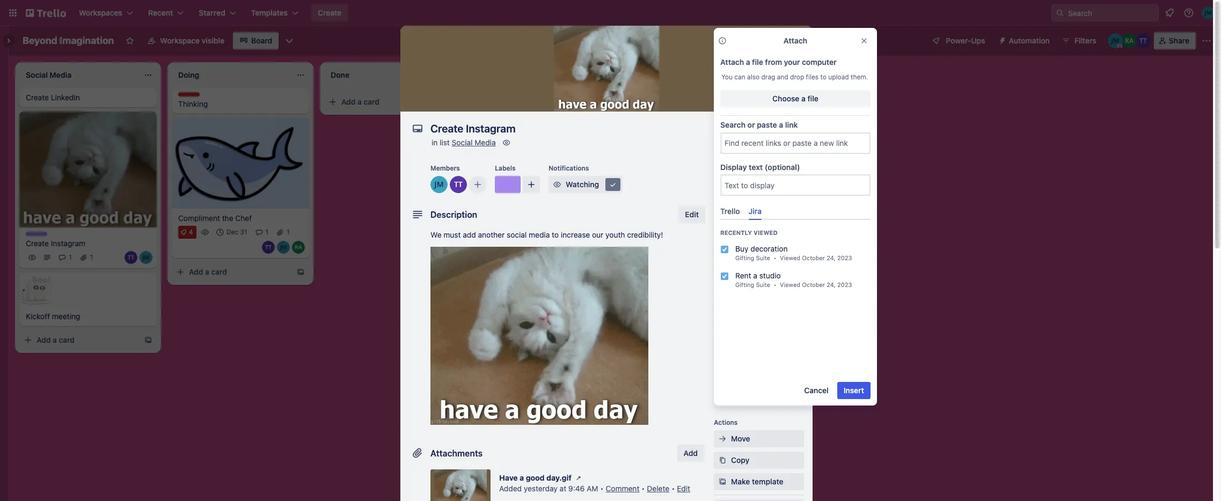 Task type: describe. For each thing, give the bounding box(es) containing it.
insert
[[844, 386, 864, 395]]

0 vertical spatial to
[[821, 73, 827, 81]]

thoughts
[[178, 92, 208, 100]]

add a card for middle add a card button
[[189, 267, 227, 276]]

create instagram link
[[26, 239, 150, 249]]

power- inside button
[[946, 36, 971, 45]]

1 vertical spatial edit
[[677, 484, 690, 493]]

more info image
[[718, 37, 727, 45]]

delete
[[647, 484, 670, 493]]

checklist
[[731, 219, 764, 228]]

viewed inside rent a studio gifting suite • viewed october 24, 2023
[[780, 282, 800, 289]]

chef
[[235, 214, 252, 223]]

insert button
[[837, 382, 871, 400]]

studio
[[760, 271, 781, 280]]

move link
[[714, 431, 804, 448]]

watching button
[[549, 176, 623, 193]]

members inside members link
[[731, 176, 764, 185]]

linkedin
[[51, 93, 80, 102]]

also
[[747, 73, 760, 81]]

must
[[444, 230, 461, 239]]

attachment
[[731, 261, 773, 271]]

1 horizontal spatial labels
[[731, 197, 754, 206]]

power-ups inside power-ups button
[[946, 36, 985, 45]]

thinking
[[178, 99, 208, 108]]

color: purple, title: none image
[[26, 232, 47, 236]]

attach for attach
[[784, 36, 808, 45]]

share button
[[1154, 32, 1196, 49]]

copy
[[731, 456, 750, 465]]

recently
[[720, 229, 752, 236]]

board
[[251, 36, 272, 45]]

gifting inside rent a studio gifting suite • viewed october 24, 2023
[[735, 282, 754, 289]]

you
[[722, 73, 733, 81]]

actions
[[714, 419, 738, 427]]

power-ups button
[[925, 32, 992, 49]]

star or unstar board image
[[126, 37, 134, 45]]

compliment the chef link
[[178, 213, 303, 224]]

dec
[[226, 228, 238, 236]]

0 vertical spatial labels
[[495, 164, 516, 172]]

jira
[[749, 207, 762, 216]]

1 horizontal spatial to
[[728, 160, 735, 168]]

search or paste a link
[[720, 120, 798, 129]]

search image
[[1056, 9, 1065, 17]]

template
[[752, 477, 784, 486]]

display text (optional)
[[720, 162, 800, 172]]

watching
[[566, 180, 599, 189]]

have
[[499, 474, 518, 483]]

yesterday
[[524, 484, 558, 493]]

add for the bottommost add a card button
[[37, 336, 51, 345]]

back to home image
[[26, 4, 66, 21]]

cancel button
[[798, 382, 835, 400]]

add
[[463, 230, 476, 239]]

add to card
[[714, 160, 751, 168]]

(optional)
[[765, 162, 800, 172]]

custom fields button
[[714, 282, 804, 293]]

delete link
[[647, 484, 670, 493]]

primary element
[[0, 0, 1221, 26]]

make
[[731, 477, 750, 486]]

card for the bottommost add a card button
[[59, 336, 75, 345]]

sm image for watching
[[552, 179, 563, 190]]

file for attach
[[752, 57, 763, 67]]

0 horizontal spatial ups
[[736, 310, 749, 318]]

show menu image
[[1201, 35, 1212, 46]]

dec 31
[[226, 228, 247, 236]]

0 horizontal spatial terry turtle (terryturtle) image
[[262, 241, 275, 254]]

suite inside rent a studio gifting suite • viewed october 24, 2023
[[756, 282, 770, 289]]

customize views image
[[284, 35, 295, 46]]

choose a file
[[773, 94, 819, 103]]

drop
[[790, 73, 804, 81]]

recently viewed list box
[[712, 240, 879, 293]]

sm image for labels
[[717, 196, 728, 207]]

comment
[[606, 484, 640, 493]]

in list social media
[[432, 138, 496, 147]]

media
[[529, 230, 550, 239]]

cover
[[778, 92, 800, 101]]

beyond
[[23, 35, 57, 46]]

0 vertical spatial terry turtle (terryturtle) image
[[450, 176, 467, 193]]

list item image
[[720, 272, 729, 281]]

sm image for members
[[717, 175, 728, 186]]

2 vertical spatial add a card button
[[19, 332, 140, 349]]

in
[[432, 138, 438, 147]]

0 horizontal spatial to
[[552, 230, 559, 239]]

edit inside button
[[685, 210, 699, 219]]

added
[[499, 484, 522, 493]]

suite inside buy decoration gifting suite • viewed october 24, 2023
[[756, 255, 770, 262]]

create instagram
[[26, 239, 85, 248]]

compliment
[[178, 214, 220, 223]]

• inside buy decoration gifting suite • viewed october 24, 2023
[[774, 255, 777, 262]]

social
[[452, 138, 473, 147]]

description
[[431, 210, 477, 220]]

workspace visible button
[[141, 32, 231, 49]]

1 horizontal spatial add a card button
[[172, 263, 292, 281]]

october inside buy decoration gifting suite • viewed october 24, 2023
[[802, 255, 825, 262]]

2023 inside buy decoration gifting suite • viewed october 24, 2023
[[838, 255, 852, 262]]

custom
[[731, 283, 759, 292]]

social media link
[[452, 138, 496, 147]]

custom fields
[[731, 283, 782, 292]]

link
[[785, 120, 798, 129]]

card for the rightmost add a card button
[[364, 97, 380, 106]]

create from template… image for middle add a card button
[[296, 268, 305, 276]]

Search or paste a link field
[[722, 133, 870, 153]]

we must add another social media to increase our youth credibility!
[[431, 230, 663, 239]]

a inside rent a studio gifting suite • viewed october 24, 2023
[[753, 271, 757, 280]]

notifications
[[549, 164, 589, 172]]

Display text (optional) field
[[722, 176, 870, 195]]

1 vertical spatial power-ups
[[714, 310, 749, 318]]

• inside rent a studio gifting suite • viewed october 24, 2023
[[774, 282, 777, 289]]

list
[[440, 138, 450, 147]]

copy link
[[714, 452, 804, 469]]

can
[[735, 73, 746, 81]]

workspace visible
[[160, 36, 224, 45]]

color: bold red, title: "thoughts" element
[[178, 92, 208, 100]]

paste
[[757, 120, 777, 129]]

1 vertical spatial automation
[[714, 353, 751, 361]]

1 horizontal spatial terry turtle (terryturtle) image
[[1136, 33, 1151, 48]]

add for middle add a card button
[[189, 267, 203, 276]]

buy
[[735, 245, 749, 254]]

and
[[777, 73, 788, 81]]

ups inside button
[[971, 36, 985, 45]]

increase
[[561, 230, 590, 239]]

2 horizontal spatial add a card button
[[324, 93, 445, 111]]

rent a studio gifting suite • viewed october 24, 2023
[[735, 271, 852, 289]]

automation inside button
[[1009, 36, 1050, 45]]

good
[[526, 474, 545, 483]]

beyond imagination
[[23, 35, 114, 46]]

move
[[731, 434, 750, 443]]

sm image for cover link
[[767, 91, 778, 102]]

rent
[[735, 271, 751, 280]]

members link
[[714, 172, 804, 189]]

another
[[478, 230, 505, 239]]

or
[[748, 120, 755, 129]]

sm image for copy
[[717, 455, 728, 466]]

choose
[[773, 94, 800, 103]]

24, inside rent a studio gifting suite • viewed october 24, 2023
[[827, 282, 836, 289]]

sm image for checklist link
[[717, 218, 728, 229]]

card for middle add a card button
[[211, 267, 227, 276]]

search
[[720, 120, 746, 129]]



Task type: vqa. For each thing, say whether or not it's contained in the screenshot.
Create Create
yes



Task type: locate. For each thing, give the bounding box(es) containing it.
power-ups
[[946, 36, 985, 45], [714, 310, 749, 318]]

suite down studio
[[756, 282, 770, 289]]

edit link
[[677, 484, 690, 493]]

1 gifting from the top
[[735, 255, 754, 262]]

power-
[[946, 36, 971, 45], [714, 310, 736, 318]]

2 • from the top
[[774, 282, 777, 289]]

sm image
[[994, 32, 1009, 47], [767, 91, 778, 102], [501, 137, 512, 148], [717, 218, 728, 229], [717, 434, 728, 445], [573, 473, 584, 484]]

sm image inside make template link
[[717, 477, 728, 487]]

2 vertical spatial viewed
[[780, 282, 800, 289]]

viewed down studio
[[780, 282, 800, 289]]

Dec 31 checkbox
[[214, 226, 250, 239]]

add a card button
[[324, 93, 445, 111], [172, 263, 292, 281], [19, 332, 140, 349]]

instagram
[[51, 239, 85, 248]]

1 october from the top
[[802, 255, 825, 262]]

sm image right watching
[[608, 179, 618, 190]]

24, inside buy decoration gifting suite • viewed october 24, 2023
[[827, 255, 836, 262]]

0 horizontal spatial terry turtle (terryturtle) image
[[125, 251, 137, 264]]

2 24, from the top
[[827, 282, 836, 289]]

october inside rent a studio gifting suite • viewed october 24, 2023
[[802, 282, 825, 289]]

0 horizontal spatial attach
[[720, 57, 744, 67]]

add
[[341, 97, 356, 106], [714, 160, 727, 168], [189, 267, 203, 276], [37, 336, 51, 345], [684, 449, 698, 458]]

terry turtle (terryturtle) image
[[1136, 33, 1151, 48], [125, 251, 137, 264]]

1 vertical spatial members
[[731, 176, 764, 185]]

sm image inside members link
[[717, 175, 728, 186]]

1 horizontal spatial add a card
[[189, 267, 227, 276]]

october down buy decoration option
[[802, 282, 825, 289]]

2 suite from the top
[[756, 282, 770, 289]]

sm image left copy
[[717, 455, 728, 466]]

file down files on the top
[[808, 94, 819, 103]]

tab list
[[716, 203, 875, 220]]

social
[[507, 230, 527, 239]]

create
[[318, 8, 342, 17], [26, 93, 49, 102], [26, 239, 49, 248]]

1 vertical spatial •
[[774, 282, 777, 289]]

list item image
[[720, 246, 729, 254]]

2 2023 from the top
[[838, 282, 852, 289]]

sm image
[[717, 175, 728, 186], [552, 179, 563, 190], [608, 179, 618, 190], [717, 196, 728, 207], [717, 455, 728, 466], [717, 477, 728, 487]]

1 vertical spatial ups
[[736, 310, 749, 318]]

create for create
[[318, 8, 342, 17]]

add members to card image
[[474, 179, 482, 190]]

1 horizontal spatial create from template… image
[[296, 268, 305, 276]]

0 vertical spatial terry turtle (terryturtle) image
[[1136, 33, 1151, 48]]

dates button
[[714, 236, 804, 253]]

sm image up 9:46
[[573, 473, 584, 484]]

jeremy miller (jeremymiller198) image
[[1202, 6, 1215, 19], [431, 176, 448, 193], [277, 241, 290, 254], [140, 251, 152, 264]]

from
[[765, 57, 782, 67]]

0 vertical spatial edit
[[685, 210, 699, 219]]

2 vertical spatial create
[[26, 239, 49, 248]]

filters
[[1075, 36, 1097, 45]]

1 vertical spatial power-
[[714, 310, 736, 318]]

0 horizontal spatial add a card button
[[19, 332, 140, 349]]

2023
[[838, 255, 852, 262], [838, 282, 852, 289]]

jeremy miller (jeremymiller198) image
[[1108, 33, 1123, 48]]

choose a file element
[[720, 90, 871, 107]]

attachment button
[[714, 258, 804, 275]]

0 horizontal spatial members
[[431, 164, 460, 172]]

0 vertical spatial ruby anderson (rubyanderson7) image
[[1122, 33, 1137, 48]]

add a card for the bottommost add a card button
[[37, 336, 75, 345]]

0 vertical spatial automation
[[1009, 36, 1050, 45]]

1 vertical spatial terry turtle (terryturtle) image
[[262, 241, 275, 254]]

to left text
[[728, 160, 735, 168]]

terry turtle (terryturtle) image down create instagram link at the top left of the page
[[125, 251, 137, 264]]

sm image for move link on the right bottom
[[717, 434, 728, 445]]

added yesterday at 9:46 am
[[499, 484, 598, 493]]

0 horizontal spatial automation
[[714, 353, 751, 361]]

sm image right power-ups button at the right top
[[994, 32, 1009, 47]]

add button
[[677, 445, 704, 462]]

thoughts thinking
[[178, 92, 208, 108]]

create linkedin
[[26, 93, 80, 102]]

gifting inside buy decoration gifting suite • viewed october 24, 2023
[[735, 255, 754, 262]]

0 vertical spatial october
[[802, 255, 825, 262]]

4
[[189, 228, 193, 236]]

the
[[222, 214, 233, 223]]

0 horizontal spatial labels
[[495, 164, 516, 172]]

1 vertical spatial labels
[[731, 197, 754, 206]]

filters button
[[1059, 32, 1100, 49]]

ups down custom
[[736, 310, 749, 318]]

viewed up decoration
[[754, 229, 778, 236]]

1 vertical spatial ruby anderson (rubyanderson7) image
[[292, 241, 305, 254]]

ruby anderson (rubyanderson7) image
[[1122, 33, 1137, 48], [292, 241, 305, 254]]

sm image left make at the bottom right of page
[[717, 477, 728, 487]]

sm image right media
[[501, 137, 512, 148]]

members
[[431, 164, 460, 172], [731, 176, 764, 185]]

sm image down drag
[[767, 91, 778, 102]]

24, down buy decoration option
[[827, 282, 836, 289]]

2 october from the top
[[802, 282, 825, 289]]

2 horizontal spatial add a card
[[341, 97, 380, 106]]

1 horizontal spatial power-
[[946, 36, 971, 45]]

sm image down notifications
[[552, 179, 563, 190]]

2 horizontal spatial to
[[821, 73, 827, 81]]

24, up rent a studio option
[[827, 255, 836, 262]]

1 horizontal spatial file
[[808, 94, 819, 103]]

file for choose
[[808, 94, 819, 103]]

2 vertical spatial to
[[552, 230, 559, 239]]

sm image inside cover link
[[767, 91, 778, 102]]

attach for attach a file from your computer
[[720, 57, 744, 67]]

0 vertical spatial ups
[[971, 36, 985, 45]]

2 gifting from the top
[[735, 282, 754, 289]]

viewed up rent a studio gifting suite • viewed october 24, 2023 on the right of the page
[[780, 255, 800, 262]]

0 vertical spatial viewed
[[754, 229, 778, 236]]

sm image inside automation button
[[994, 32, 1009, 47]]

sm image inside copy "link"
[[717, 455, 728, 466]]

0 vertical spatial attach
[[784, 36, 808, 45]]

1 vertical spatial suite
[[756, 282, 770, 289]]

sm image right edit button
[[717, 196, 728, 207]]

rent a studio option
[[712, 267, 879, 293]]

• down decoration
[[774, 255, 777, 262]]

imagination
[[59, 35, 114, 46]]

share
[[1169, 36, 1190, 45]]

2 vertical spatial add a card
[[37, 336, 75, 345]]

comment link
[[606, 484, 640, 493]]

file
[[752, 57, 763, 67], [808, 94, 819, 103]]

workspace
[[160, 36, 200, 45]]

edit
[[685, 210, 699, 219], [677, 484, 690, 493]]

1 vertical spatial to
[[728, 160, 735, 168]]

add for the rightmost add a card button
[[341, 97, 356, 106]]

terry turtle (terryturtle) image right jeremy miller (jeremymiller198) icon
[[1136, 33, 1151, 48]]

1 horizontal spatial automation
[[1009, 36, 1050, 45]]

labels up 'jira'
[[731, 197, 754, 206]]

color: purple, title: none image
[[495, 176, 521, 193]]

kickoff meeting
[[26, 312, 80, 321]]

sm image down actions on the bottom
[[717, 434, 728, 445]]

1 24, from the top
[[827, 255, 836, 262]]

labels up color: purple, title: none icon
[[495, 164, 516, 172]]

edit right delete
[[677, 484, 690, 493]]

open information menu image
[[1184, 8, 1195, 18]]

gifting down buy
[[735, 255, 754, 262]]

1 horizontal spatial attach
[[784, 36, 808, 45]]

create linkedin link
[[26, 92, 150, 103]]

board link
[[233, 32, 279, 49]]

1 vertical spatial add a card
[[189, 267, 227, 276]]

attachments
[[431, 449, 483, 458]]

ups left automation button
[[971, 36, 985, 45]]

viewed inside buy decoration gifting suite • viewed october 24, 2023
[[780, 255, 800, 262]]

0 vertical spatial create
[[318, 8, 342, 17]]

0 horizontal spatial ruby anderson (rubyanderson7) image
[[292, 241, 305, 254]]

files
[[806, 73, 819, 81]]

computer
[[802, 57, 837, 67]]

0 horizontal spatial power-
[[714, 310, 736, 318]]

sm image down trello
[[717, 218, 728, 229]]

create from template… image
[[296, 268, 305, 276], [144, 336, 152, 345]]

0 vertical spatial 24,
[[827, 255, 836, 262]]

create from template… image for the bottommost add a card button
[[144, 336, 152, 345]]

labels
[[495, 164, 516, 172], [731, 197, 754, 206]]

attach
[[784, 36, 808, 45], [720, 57, 744, 67]]

1 vertical spatial create
[[26, 93, 49, 102]]

october up rent a studio option
[[802, 255, 825, 262]]

sm image down display
[[717, 175, 728, 186]]

0 vertical spatial members
[[431, 164, 460, 172]]

kickoff meeting link
[[26, 312, 150, 322]]

members down text
[[731, 176, 764, 185]]

sm image for automation button
[[994, 32, 1009, 47]]

at
[[560, 484, 566, 493]]

suite down decoration
[[756, 255, 770, 262]]

0 horizontal spatial file
[[752, 57, 763, 67]]

to
[[821, 73, 827, 81], [728, 160, 735, 168], [552, 230, 559, 239]]

create for create linkedin
[[26, 93, 49, 102]]

labels link
[[714, 193, 804, 210]]

cover link
[[764, 88, 806, 105]]

0 vertical spatial add a card
[[341, 97, 380, 106]]

compliment the chef
[[178, 214, 252, 223]]

1 horizontal spatial ruby anderson (rubyanderson7) image
[[1122, 33, 1137, 48]]

1 vertical spatial october
[[802, 282, 825, 289]]

1 vertical spatial viewed
[[780, 255, 800, 262]]

0 vertical spatial create from template… image
[[296, 268, 305, 276]]

sm image inside checklist link
[[717, 218, 728, 229]]

attach up your
[[784, 36, 808, 45]]

automation
[[1009, 36, 1050, 45], [714, 353, 751, 361]]

sm image inside move link
[[717, 434, 728, 445]]

to right files on the top
[[821, 73, 827, 81]]

drag
[[761, 73, 775, 81]]

media
[[475, 138, 496, 147]]

1 vertical spatial 24,
[[827, 282, 836, 289]]

sm image for make template
[[717, 477, 728, 487]]

1 horizontal spatial terry turtle (terryturtle) image
[[450, 176, 467, 193]]

1 horizontal spatial power-ups
[[946, 36, 985, 45]]

thinking link
[[178, 99, 303, 110]]

file up also
[[752, 57, 763, 67]]

dates
[[731, 240, 752, 249]]

• down studio
[[774, 282, 777, 289]]

display
[[720, 162, 747, 172]]

create for create instagram
[[26, 239, 49, 248]]

2023 inside rent a studio gifting suite • viewed october 24, 2023
[[838, 282, 852, 289]]

Search field
[[1065, 5, 1159, 21]]

tab list containing trello
[[716, 203, 875, 220]]

a
[[746, 57, 750, 67], [802, 94, 806, 103], [358, 97, 362, 106], [779, 120, 783, 129], [205, 267, 209, 276], [753, 271, 757, 280], [53, 336, 57, 345], [520, 474, 524, 483]]

buy decoration option
[[712, 240, 879, 267]]

close popover image
[[860, 37, 869, 45]]

1 vertical spatial terry turtle (terryturtle) image
[[125, 251, 137, 264]]

checklist link
[[714, 215, 804, 232]]

0 vertical spatial power-ups
[[946, 36, 985, 45]]

1 vertical spatial add a card button
[[172, 263, 292, 281]]

to right media at the top left
[[552, 230, 559, 239]]

create inside button
[[318, 8, 342, 17]]

1 vertical spatial 2023
[[838, 282, 852, 289]]

viewed
[[754, 229, 778, 236], [780, 255, 800, 262], [780, 282, 800, 289]]

0 vertical spatial file
[[752, 57, 763, 67]]

0 vertical spatial power-
[[946, 36, 971, 45]]

1 horizontal spatial members
[[731, 176, 764, 185]]

decoration
[[751, 245, 788, 254]]

None text field
[[425, 119, 780, 139]]

cancel
[[804, 386, 829, 395]]

1 vertical spatial attach
[[720, 57, 744, 67]]

gifting
[[735, 255, 754, 262], [735, 282, 754, 289]]

0 horizontal spatial create from template… image
[[144, 336, 152, 345]]

Board name text field
[[17, 32, 119, 49]]

trello
[[720, 207, 740, 216]]

0 horizontal spatial add a card
[[37, 336, 75, 345]]

1 vertical spatial gifting
[[735, 282, 754, 289]]

0 vertical spatial 2023
[[838, 255, 852, 262]]

attach up you
[[720, 57, 744, 67]]

youth
[[606, 230, 625, 239]]

make template link
[[714, 474, 804, 491]]

attach a file from your computer
[[720, 57, 837, 67]]

credibility!
[[627, 230, 663, 239]]

1 2023 from the top
[[838, 255, 852, 262]]

0 horizontal spatial power-ups
[[714, 310, 749, 318]]

have a good day.gif
[[499, 474, 572, 483]]

gifting down rent
[[735, 282, 754, 289]]

0 vertical spatial suite
[[756, 255, 770, 262]]

fields
[[761, 283, 782, 292]]

members down list
[[431, 164, 460, 172]]

24,
[[827, 255, 836, 262], [827, 282, 836, 289]]

1 vertical spatial file
[[808, 94, 819, 103]]

day.gif
[[547, 474, 572, 483]]

meeting
[[52, 312, 80, 321]]

have\_a\_good\_day.gif image
[[431, 247, 649, 425]]

terry turtle (terryturtle) image
[[450, 176, 467, 193], [262, 241, 275, 254]]

1 • from the top
[[774, 255, 777, 262]]

1 vertical spatial create from template… image
[[144, 336, 152, 345]]

add a card for the rightmost add a card button
[[341, 97, 380, 106]]

edit left trello
[[685, 210, 699, 219]]

you can also drag and drop files to upload them.
[[722, 73, 868, 81]]

1 suite from the top
[[756, 255, 770, 262]]

0 vertical spatial add a card button
[[324, 93, 445, 111]]

0 vertical spatial gifting
[[735, 255, 754, 262]]

1 horizontal spatial ups
[[971, 36, 985, 45]]

0 notifications image
[[1163, 6, 1176, 19]]

sm image inside labels link
[[717, 196, 728, 207]]

0 vertical spatial •
[[774, 255, 777, 262]]



